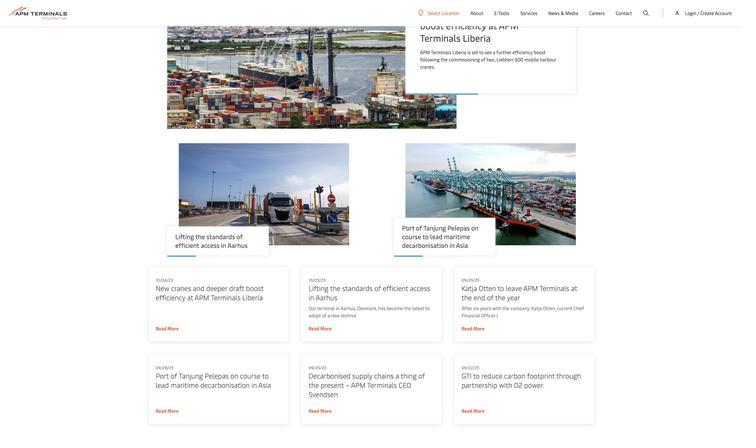 Task type: locate. For each thing, give the bounding box(es) containing it.
read for decarbonised supply chains a thing of the present – apm terminals ceo svendsen
[[309, 408, 319, 415]]

0 horizontal spatial pelepas
[[205, 372, 229, 381]]

terminals inside apm terminals liberia is set to see a further efficiency boost following the commissioning of two, liebherr 600 mobile harbour cranes.
[[431, 49, 452, 55]]

1 horizontal spatial at
[[489, 19, 497, 32]]

lifting the standards of efficient access in aarhus
[[175, 233, 248, 250]]

years
[[480, 306, 491, 312]]

0 vertical spatial lifting
[[175, 233, 194, 241]]

maritime
[[444, 233, 470, 241], [171, 381, 199, 390]]

cranes inside 10/04/23 new cranes and deeper draft boost efficiency at apm terminals liberia
[[171, 284, 191, 293]]

the
[[441, 56, 448, 63], [196, 233, 205, 241], [330, 284, 340, 293], [462, 293, 472, 303], [495, 293, 506, 303], [404, 306, 411, 312], [503, 306, 510, 312], [309, 381, 319, 390]]

asia inside 09/28/23 port of tanjung pelepas on course to lead maritime decarbonisation in asia
[[258, 381, 271, 390]]

0 horizontal spatial asia
[[258, 381, 271, 390]]

standards inside the lifting the standards of efficient access in aarhus
[[207, 233, 235, 241]]

09/28/23 port of tanjung pelepas on course to lead maritime decarbonisation in asia
[[156, 366, 271, 390]]

0 vertical spatial efficiency
[[446, 19, 487, 32]]

1 vertical spatial cranes
[[171, 284, 191, 293]]

new inside 10/04/23 new cranes and deeper draft boost efficiency at apm terminals liberia
[[156, 284, 169, 293]]

liberia inside new cranes and deeper draft boost efficiency at apm terminals liberia
[[463, 32, 491, 44]]

read
[[156, 326, 166, 332], [309, 326, 319, 332], [462, 326, 472, 332], [156, 408, 166, 415], [309, 408, 319, 415], [462, 408, 472, 415]]

1 horizontal spatial course
[[402, 233, 421, 241]]

1 horizontal spatial and
[[470, 7, 486, 19]]

0 horizontal spatial decarbonisation
[[200, 381, 250, 390]]

with left o2
[[499, 381, 512, 390]]

1 vertical spatial on
[[230, 372, 238, 381]]

0 vertical spatial aarhus
[[228, 241, 248, 250]]

efficiency down "10/04/23"
[[156, 293, 185, 303]]

1 vertical spatial and
[[193, 284, 204, 293]]

more for new cranes and deeper draft boost efficiency at apm terminals liberia
[[167, 326, 179, 332]]

1 horizontal spatial port
[[402, 224, 415, 233]]

technol
[[341, 313, 357, 319]]

1 vertical spatial a
[[328, 313, 330, 319]]

0 vertical spatial efficient
[[175, 241, 199, 250]]

0 horizontal spatial new
[[156, 284, 169, 293]]

a right "see"
[[493, 49, 496, 55]]

boost inside new cranes and deeper draft boost efficiency at apm terminals liberia
[[420, 19, 444, 32]]

0 horizontal spatial tanjung
[[179, 372, 203, 381]]

a inside 09/25/23 decarbonised supply chains a thing of the present – apm terminals ceo svendsen
[[396, 372, 399, 381]]

0 vertical spatial port
[[402, 224, 415, 233]]

0 vertical spatial decarbonisation
[[402, 241, 448, 250]]

efficiency
[[446, 19, 487, 32], [513, 49, 533, 55], [156, 293, 185, 303]]

through
[[557, 372, 581, 381]]

1 horizontal spatial standards
[[342, 284, 373, 293]]

o2
[[514, 381, 523, 390]]

is
[[468, 49, 471, 55]]

1 vertical spatial decarbonisation
[[200, 381, 250, 390]]

1 vertical spatial new
[[156, 284, 169, 293]]

cranes right select
[[441, 7, 468, 19]]

1 vertical spatial asia
[[258, 381, 271, 390]]

year
[[507, 293, 520, 303]]

1 vertical spatial deeper
[[206, 284, 227, 293]]

lifting inside the lifting the standards of efficient access in aarhus
[[175, 233, 194, 241]]

efficiency up 600
[[513, 49, 533, 55]]

1 vertical spatial port
[[156, 372, 169, 381]]

more for decarbonised supply chains a thing of the present – apm terminals ceo svendsen
[[320, 408, 332, 415]]

in inside the lifting the standards of efficient access in aarhus
[[221, 241, 226, 250]]

cranes
[[441, 7, 468, 19], [171, 284, 191, 293]]

1 horizontal spatial katja
[[532, 306, 542, 312]]

at inside new cranes and deeper draft boost efficiency at apm terminals liberia
[[489, 19, 497, 32]]

more
[[167, 326, 179, 332], [320, 326, 332, 332], [473, 326, 485, 332], [167, 408, 179, 415], [320, 408, 332, 415], [473, 408, 485, 415]]

lead
[[431, 233, 443, 241], [156, 381, 169, 390]]

1 horizontal spatial access
[[410, 284, 430, 293]]

efficient inside the lifting the standards of efficient access in aarhus
[[175, 241, 199, 250]]

0 vertical spatial deeper
[[488, 7, 517, 19]]

09/25/23 decarbonised supply chains a thing of the present – apm terminals ceo svendsen
[[309, 366, 425, 400]]

0 vertical spatial katja
[[462, 284, 477, 293]]

decarbonisation inside port of tanjung pelepas on course to lead maritime decarbonisation in asia
[[402, 241, 448, 250]]

new left location
[[420, 7, 439, 19]]

boost inside 10/04/23 new cranes and deeper draft boost efficiency at apm terminals liberia
[[246, 284, 264, 293]]

0 horizontal spatial a
[[328, 313, 330, 319]]

apm
[[499, 19, 519, 32], [420, 49, 430, 55], [524, 284, 538, 293], [195, 293, 209, 303], [351, 381, 366, 390]]

liberia inside 10/04/23 new cranes and deeper draft boost efficiency at apm terminals liberia
[[242, 293, 263, 303]]

and inside 10/04/23 new cranes and deeper draft boost efficiency at apm terminals liberia
[[193, 284, 204, 293]]

with up (
[[492, 306, 502, 312]]

new
[[331, 313, 340, 319]]

–
[[346, 381, 350, 390]]

decarbonisation
[[402, 241, 448, 250], [200, 381, 250, 390]]

katja left otten,
[[532, 306, 542, 312]]

1 vertical spatial maritime
[[171, 381, 199, 390]]

1 horizontal spatial pelepas
[[448, 224, 470, 233]]

1 horizontal spatial efficiency
[[446, 19, 487, 32]]

1 horizontal spatial lifting
[[309, 284, 329, 293]]

2 vertical spatial liberia
[[242, 293, 263, 303]]

of inside port of tanjung pelepas on course to lead maritime decarbonisation in asia
[[416, 224, 422, 233]]

with
[[492, 306, 502, 312], [499, 381, 512, 390]]

chains
[[374, 372, 394, 381]]

of inside 09/29/23 katja otten to leave apm terminals at the end of the year after six years with the company, katja otten, current chief financial officer (
[[487, 293, 494, 303]]

apm terminals liberia is set to see a further efficiency boost following the commissioning of two, liebherr 600 mobile harbour cranes.
[[420, 49, 557, 70]]

read more for new cranes and deeper draft boost efficiency at apm terminals liberia
[[156, 326, 179, 332]]

0 horizontal spatial and
[[193, 284, 204, 293]]

apm inside 09/25/23 decarbonised supply chains a thing of the present – apm terminals ceo svendsen
[[351, 381, 366, 390]]

deeper inside new cranes and deeper draft boost efficiency at apm terminals liberia
[[488, 7, 517, 19]]

a left new
[[328, 313, 330, 319]]

read for our terminal in aarhus, denmark, has become the latest to adopt of a new technol
[[309, 326, 319, 332]]

otten,
[[543, 306, 556, 312]]

1 vertical spatial katja
[[532, 306, 542, 312]]

terminals inside 09/25/23 decarbonised supply chains a thing of the present – apm terminals ceo svendsen
[[367, 381, 397, 390]]

1 vertical spatial tanjung
[[179, 372, 203, 381]]

at inside 09/29/23 katja otten to leave apm terminals at the end of the year after six years with the company, katja otten, current chief financial officer (
[[571, 284, 577, 293]]

efficiency down about
[[446, 19, 487, 32]]

2 vertical spatial a
[[396, 372, 399, 381]]

1 horizontal spatial on
[[472, 224, 479, 233]]

0 horizontal spatial draft
[[229, 284, 244, 293]]

power.
[[524, 381, 545, 390]]

0 vertical spatial cranes
[[441, 7, 468, 19]]

katja down 09/29/23
[[462, 284, 477, 293]]

tools
[[499, 10, 510, 16]]

1 horizontal spatial cranes
[[441, 7, 468, 19]]

0 vertical spatial with
[[492, 306, 502, 312]]

liberia mhc2 1600 image
[[167, 0, 457, 129]]

1 horizontal spatial a
[[396, 372, 399, 381]]

1 horizontal spatial deeper
[[488, 7, 517, 19]]

login
[[686, 10, 697, 16]]

2 vertical spatial efficiency
[[156, 293, 185, 303]]

new cranes and deeper draft boost efficiency at apm terminals liberia
[[420, 7, 540, 44]]

1 vertical spatial with
[[499, 381, 512, 390]]

0 vertical spatial liberia
[[463, 32, 491, 44]]

asia
[[456, 241, 468, 250], [258, 381, 271, 390]]

1 horizontal spatial lead
[[431, 233, 443, 241]]

aarhus inside 10/03/23 lifting the standards of efficient access in aarhus our terminal in aarhus, denmark, has become the latest to adopt of a new technol
[[316, 293, 337, 303]]

careers
[[590, 10, 605, 16]]

1 vertical spatial draft
[[229, 284, 244, 293]]

to inside 10/03/23 lifting the standards of efficient access in aarhus our terminal in aarhus, denmark, has become the latest to adopt of a new technol
[[425, 306, 430, 312]]

1 horizontal spatial draft
[[519, 7, 540, 19]]

0 horizontal spatial aarhus
[[228, 241, 248, 250]]

terminals inside 10/04/23 new cranes and deeper draft boost efficiency at apm terminals liberia
[[211, 293, 241, 303]]

0 vertical spatial course
[[402, 233, 421, 241]]

six
[[474, 306, 479, 312]]

a inside 10/03/23 lifting the standards of efficient access in aarhus our terminal in aarhus, denmark, has become the latest to adopt of a new technol
[[328, 313, 330, 319]]

apm inside apm terminals liberia is set to see a further efficiency boost following the commissioning of two, liebherr 600 mobile harbour cranes.
[[420, 49, 430, 55]]

select
[[428, 10, 441, 16]]

svendsen
[[309, 390, 338, 400]]

1 horizontal spatial boost
[[420, 19, 444, 32]]

0 vertical spatial draft
[[519, 7, 540, 19]]

1 vertical spatial access
[[410, 284, 430, 293]]

news & media
[[549, 10, 579, 16]]

0 vertical spatial new
[[420, 7, 439, 19]]

1 horizontal spatial decarbonisation
[[402, 241, 448, 250]]

2 vertical spatial boost
[[246, 284, 264, 293]]

0 horizontal spatial efficiency
[[156, 293, 185, 303]]

lead inside 09/28/23 port of tanjung pelepas on course to lead maritime decarbonisation in asia
[[156, 381, 169, 390]]

terminals
[[420, 32, 461, 44], [431, 49, 452, 55], [540, 284, 570, 293], [211, 293, 241, 303], [367, 381, 397, 390]]

1 vertical spatial efficiency
[[513, 49, 533, 55]]

1 vertical spatial aarhus
[[316, 293, 337, 303]]

0 horizontal spatial lifting
[[175, 233, 194, 241]]

efficient inside 10/03/23 lifting the standards of efficient access in aarhus our terminal in aarhus, denmark, has become the latest to adopt of a new technol
[[383, 284, 408, 293]]

read more for after six years with the company, katja otten, current chief financial officer (
[[462, 326, 485, 332]]

1 vertical spatial lifting
[[309, 284, 329, 293]]

pelepas
[[448, 224, 470, 233], [205, 372, 229, 381]]

1 horizontal spatial efficient
[[383, 284, 408, 293]]

cranes inside new cranes and deeper draft boost efficiency at apm terminals liberia
[[441, 7, 468, 19]]

0 horizontal spatial access
[[201, 241, 220, 250]]

pelepas inside port of tanjung pelepas on course to lead maritime decarbonisation in asia
[[448, 224, 470, 233]]

2 horizontal spatial a
[[493, 49, 496, 55]]

of inside the lifting the standards of efficient access in aarhus
[[237, 233, 243, 241]]

media
[[566, 10, 579, 16]]

1 vertical spatial course
[[240, 372, 261, 381]]

port of tanjung pelepas on course to lead maritime decarbonisation in asia link
[[402, 224, 488, 250]]

deeper
[[488, 7, 517, 19], [206, 284, 227, 293]]

0 horizontal spatial course
[[240, 372, 261, 381]]

1 horizontal spatial new
[[420, 7, 439, 19]]

read for gti to reduce carbon footprint through partnership with o2 power.
[[462, 408, 472, 415]]

1 vertical spatial standards
[[342, 284, 373, 293]]

1 vertical spatial lead
[[156, 381, 169, 390]]

course inside port of tanjung pelepas on course to lead maritime decarbonisation in asia
[[402, 233, 421, 241]]

0 horizontal spatial maritime
[[171, 381, 199, 390]]

1 horizontal spatial maritime
[[444, 233, 470, 241]]

the inside the lifting the standards of efficient access in aarhus
[[196, 233, 205, 241]]

course inside 09/28/23 port of tanjung pelepas on course to lead maritime decarbonisation in asia
[[240, 372, 261, 381]]

0 vertical spatial access
[[201, 241, 220, 250]]

contact button
[[616, 0, 632, 26]]

0 vertical spatial lead
[[431, 233, 443, 241]]

contact
[[616, 10, 632, 16]]

reduce
[[482, 372, 503, 381]]

1 horizontal spatial asia
[[456, 241, 468, 250]]

deeper inside 10/04/23 new cranes and deeper draft boost efficiency at apm terminals liberia
[[206, 284, 227, 293]]

and
[[470, 7, 486, 19], [193, 284, 204, 293]]

0 horizontal spatial port
[[156, 372, 169, 381]]

2 horizontal spatial efficiency
[[513, 49, 533, 55]]

on inside 09/28/23 port of tanjung pelepas on course to lead maritime decarbonisation in asia
[[230, 372, 238, 381]]

aarhus,
[[341, 306, 356, 312]]

access
[[201, 241, 220, 250], [410, 284, 430, 293]]

cranes down "10/04/23"
[[171, 284, 191, 293]]

0 vertical spatial pelepas
[[448, 224, 470, 233]]

0 vertical spatial standards
[[207, 233, 235, 241]]

location
[[442, 10, 460, 16]]

a left thing
[[396, 372, 399, 381]]

1 vertical spatial pelepas
[[205, 372, 229, 381]]

liberia inside apm terminals liberia is set to see a further efficiency boost following the commissioning of two, liebherr 600 mobile harbour cranes.
[[453, 49, 467, 55]]

0 vertical spatial asia
[[456, 241, 468, 250]]

0 horizontal spatial cranes
[[171, 284, 191, 293]]

1 vertical spatial liberia
[[453, 49, 467, 55]]

standards
[[207, 233, 235, 241], [342, 284, 373, 293]]

terminal
[[317, 306, 335, 312]]

0 horizontal spatial on
[[230, 372, 238, 381]]

new down "10/04/23"
[[156, 284, 169, 293]]

0 horizontal spatial boost
[[246, 284, 264, 293]]

0 vertical spatial and
[[470, 7, 486, 19]]

in inside 09/28/23 port of tanjung pelepas on course to lead maritime decarbonisation in asia
[[251, 381, 257, 390]]

a
[[493, 49, 496, 55], [328, 313, 330, 319], [396, 372, 399, 381]]

1 vertical spatial efficient
[[383, 284, 408, 293]]

terminals inside 09/29/23 katja otten to leave apm terminals at the end of the year after six years with the company, katja otten, current chief financial officer (
[[540, 284, 570, 293]]

0 horizontal spatial at
[[187, 293, 193, 303]]

port
[[402, 224, 415, 233], [156, 372, 169, 381]]

600
[[515, 56, 524, 63]]

1 vertical spatial boost
[[534, 49, 546, 55]]

read more for our terminal in aarhus, denmark, has become the latest to adopt of a new technol
[[309, 326, 332, 332]]

0 horizontal spatial lead
[[156, 381, 169, 390]]

1 horizontal spatial aarhus
[[316, 293, 337, 303]]

0 horizontal spatial efficient
[[175, 241, 199, 250]]

0 vertical spatial a
[[493, 49, 496, 55]]

0 vertical spatial boost
[[420, 19, 444, 32]]

access inside the lifting the standards of efficient access in aarhus
[[201, 241, 220, 250]]

2 horizontal spatial boost
[[534, 49, 546, 55]]

2 horizontal spatial at
[[571, 284, 577, 293]]

at
[[489, 19, 497, 32], [571, 284, 577, 293], [187, 293, 193, 303]]

0 horizontal spatial katja
[[462, 284, 477, 293]]



Task type: describe. For each thing, give the bounding box(es) containing it.
careers button
[[590, 0, 605, 26]]

and inside new cranes and deeper draft boost efficiency at apm terminals liberia
[[470, 7, 486, 19]]

port inside port of tanjung pelepas on course to lead maritime decarbonisation in asia
[[402, 224, 415, 233]]

login / create account link
[[675, 0, 733, 26]]

company,
[[511, 306, 530, 312]]

read for new cranes and deeper draft boost efficiency at apm terminals liberia
[[156, 326, 166, 332]]

financial
[[462, 313, 480, 319]]

services
[[521, 10, 538, 16]]

partnership
[[462, 381, 497, 390]]

aarhus inside the lifting the standards of efficient access in aarhus
[[228, 241, 248, 250]]

10/03/23 lifting the standards of efficient access in aarhus our terminal in aarhus, denmark, has become the latest to adopt of a new technol
[[309, 278, 430, 319]]

select location
[[428, 10, 460, 16]]

see
[[485, 49, 492, 55]]

new inside new cranes and deeper draft boost efficiency at apm terminals liberia
[[420, 7, 439, 19]]

account
[[715, 10, 733, 16]]

carbon
[[504, 372, 526, 381]]

footprint
[[527, 372, 555, 381]]

more for port of tanjung pelepas on course to lead maritime decarbonisation in asia
[[167, 408, 179, 415]]

news & media button
[[549, 0, 579, 26]]

read more for gti to reduce carbon footprint through partnership with o2 power.
[[462, 408, 485, 415]]

the inside 09/25/23 decarbonised supply chains a thing of the present – apm terminals ceo svendsen
[[309, 381, 319, 390]]

terminals inside new cranes and deeper draft boost efficiency at apm terminals liberia
[[420, 32, 461, 44]]

to inside port of tanjung pelepas on course to lead maritime decarbonisation in asia
[[423, 233, 429, 241]]

boost inside apm terminals liberia is set to see a further efficiency boost following the commissioning of two, liebherr 600 mobile harbour cranes.
[[534, 49, 546, 55]]

to inside 09/28/23 port of tanjung pelepas on course to lead maritime decarbonisation in asia
[[262, 372, 269, 381]]

apm inside 10/04/23 new cranes and deeper draft boost efficiency at apm terminals liberia
[[195, 293, 209, 303]]

news
[[549, 10, 560, 16]]

latest
[[412, 306, 424, 312]]

e-
[[495, 10, 499, 16]]

standards inside 10/03/23 lifting the standards of efficient access in aarhus our terminal in aarhus, denmark, has become the latest to adopt of a new technol
[[342, 284, 373, 293]]

after
[[462, 306, 472, 312]]

09/22/23
[[462, 366, 479, 371]]

maritime inside 09/28/23 port of tanjung pelepas on course to lead maritime decarbonisation in asia
[[171, 381, 199, 390]]

port inside 09/28/23 port of tanjung pelepas on course to lead maritime decarbonisation in asia
[[156, 372, 169, 381]]

09/29/23
[[462, 278, 480, 284]]

select location button
[[419, 10, 460, 16]]

of inside 09/25/23 decarbonised supply chains a thing of the present – apm terminals ceo svendsen
[[419, 372, 425, 381]]

more for after six years with the company, katja otten, current chief financial officer (
[[473, 326, 485, 332]]

harbour
[[540, 56, 557, 63]]

read more for decarbonised supply chains a thing of the present – apm terminals ceo svendsen
[[309, 408, 332, 415]]

login / create account
[[686, 10, 733, 16]]

&
[[561, 10, 565, 16]]

liebherr
[[497, 56, 514, 63]]

09/28/23
[[156, 366, 173, 371]]

create
[[701, 10, 714, 16]]

to inside 09/29/23 katja otten to leave apm terminals at the end of the year after six years with the company, katja otten, current chief financial officer (
[[498, 284, 504, 293]]

about button
[[471, 0, 484, 26]]

/
[[698, 10, 700, 16]]

more for our terminal in aarhus, denmark, has become the latest to adopt of a new technol
[[320, 326, 332, 332]]

tanjung inside 09/28/23 port of tanjung pelepas on course to lead maritime decarbonisation in asia
[[179, 372, 203, 381]]

mobile
[[525, 56, 539, 63]]

efficiency inside apm terminals liberia is set to see a further efficiency boost following the commissioning of two, liebherr 600 mobile harbour cranes.
[[513, 49, 533, 55]]

decarbonisation inside 09/28/23 port of tanjung pelepas on course to lead maritime decarbonisation in asia
[[200, 381, 250, 390]]

two,
[[487, 56, 496, 63]]

cranes.
[[420, 64, 435, 70]]

port of tanjung pelepas on course to lead maritime decarbonisation in asia
[[402, 224, 479, 250]]

new cranes and deeper draft boost efficiency at apm terminals liberia link
[[420, 7, 559, 44]]

end
[[474, 293, 485, 303]]

gti
[[462, 372, 472, 381]]

230928 aarhus gate 1600 image
[[179, 144, 349, 246]]

09/25/23
[[309, 366, 326, 371]]

with inside "09/22/23 gti to reduce carbon footprint through partnership with o2 power."
[[499, 381, 512, 390]]

tanjung inside port of tanjung pelepas on course to lead maritime decarbonisation in asia
[[424, 224, 446, 233]]

become
[[387, 306, 403, 312]]

decarbonised
[[309, 372, 351, 381]]

10/04/23
[[156, 278, 173, 284]]

access inside 10/03/23 lifting the standards of efficient access in aarhus our terminal in aarhus, denmark, has become the latest to adopt of a new technol
[[410, 284, 430, 293]]

read for port of tanjung pelepas on course to lead maritime decarbonisation in asia
[[156, 408, 166, 415]]

asia inside port of tanjung pelepas on course to lead maritime decarbonisation in asia
[[456, 241, 468, 250]]

efficiency inside 10/04/23 new cranes and deeper draft boost efficiency at apm terminals liberia
[[156, 293, 185, 303]]

denmark,
[[357, 306, 377, 312]]

about
[[471, 10, 484, 16]]

pelepas inside 09/28/23 port of tanjung pelepas on course to lead maritime decarbonisation in asia
[[205, 372, 229, 381]]

commissioning
[[449, 56, 480, 63]]

read for after six years with the company, katja otten, current chief financial officer (
[[462, 326, 472, 332]]

draft inside 10/04/23 new cranes and deeper draft boost efficiency at apm terminals liberia
[[229, 284, 244, 293]]

09/29/23 katja otten to leave apm terminals at the end of the year after six years with the company, katja otten, current chief financial officer (
[[462, 278, 584, 319]]

09/22/23 gti to reduce carbon footprint through partnership with o2 power.
[[462, 366, 581, 390]]

present
[[321, 381, 344, 390]]

current
[[557, 306, 573, 312]]

lifting inside 10/03/23 lifting the standards of efficient access in aarhus our terminal in aarhus, denmark, has become the latest to adopt of a new technol
[[309, 284, 329, 293]]

has
[[378, 306, 386, 312]]

to inside apm terminals liberia is set to see a further efficiency boost following the commissioning of two, liebherr 600 mobile harbour cranes.
[[480, 49, 484, 55]]

set
[[472, 49, 478, 55]]

10/03/23
[[309, 278, 326, 284]]

of inside apm terminals liberia is set to see a further efficiency boost following the commissioning of two, liebherr 600 mobile harbour cranes.
[[481, 56, 486, 63]]

otten
[[479, 284, 496, 293]]

draft inside new cranes and deeper draft boost efficiency at apm terminals liberia
[[519, 7, 540, 19]]

read more for port of tanjung pelepas on course to lead maritime decarbonisation in asia
[[156, 408, 179, 415]]

more for gti to reduce carbon footprint through partnership with o2 power.
[[473, 408, 485, 415]]

in inside port of tanjung pelepas on course to lead maritime decarbonisation in asia
[[450, 241, 455, 250]]

e-tools button
[[495, 0, 510, 26]]

maritime inside port of tanjung pelepas on course to lead maritime decarbonisation in asia
[[444, 233, 470, 241]]

10/04/23 new cranes and deeper draft boost efficiency at apm terminals liberia
[[156, 278, 264, 303]]

apm inside 09/29/23 katja otten to leave apm terminals at the end of the year after six years with the company, katja otten, current chief financial officer (
[[524, 284, 538, 293]]

(
[[497, 313, 498, 319]]

efficiency inside new cranes and deeper draft boost efficiency at apm terminals liberia
[[446, 19, 487, 32]]

a inside apm terminals liberia is set to see a further efficiency boost following the commissioning of two, liebherr 600 mobile harbour cranes.
[[493, 49, 496, 55]]

officer
[[481, 313, 496, 319]]

our
[[309, 306, 316, 312]]

chief
[[574, 306, 584, 312]]

to inside "09/22/23 gti to reduce carbon footprint through partnership with o2 power."
[[473, 372, 480, 381]]

further
[[497, 49, 512, 55]]

at for efficiency
[[489, 19, 497, 32]]

adopt
[[309, 313, 321, 319]]

220112 ptp to invest image
[[406, 144, 576, 246]]

lead inside port of tanjung pelepas on course to lead maritime decarbonisation in asia
[[431, 233, 443, 241]]

following
[[420, 56, 440, 63]]

with inside 09/29/23 katja otten to leave apm terminals at the end of the year after six years with the company, katja otten, current chief financial officer (
[[492, 306, 502, 312]]

of inside 09/28/23 port of tanjung pelepas on course to lead maritime decarbonisation in asia
[[171, 372, 177, 381]]

apm inside new cranes and deeper draft boost efficiency at apm terminals liberia
[[499, 19, 519, 32]]

at inside 10/04/23 new cranes and deeper draft boost efficiency at apm terminals liberia
[[187, 293, 193, 303]]

leave
[[506, 284, 522, 293]]

the inside apm terminals liberia is set to see a further efficiency boost following the commissioning of two, liebherr 600 mobile harbour cranes.
[[441, 56, 448, 63]]

e-tools
[[495, 10, 510, 16]]

at for terminals
[[571, 284, 577, 293]]

supply
[[352, 372, 373, 381]]

lifting the standards of efficient access in aarhus link
[[175, 233, 261, 250]]

ceo
[[399, 381, 411, 390]]

services button
[[521, 0, 538, 26]]

on inside port of tanjung pelepas on course to lead maritime decarbonisation in asia
[[472, 224, 479, 233]]

thing
[[401, 372, 417, 381]]



Task type: vqa. For each thing, say whether or not it's contained in the screenshot.


